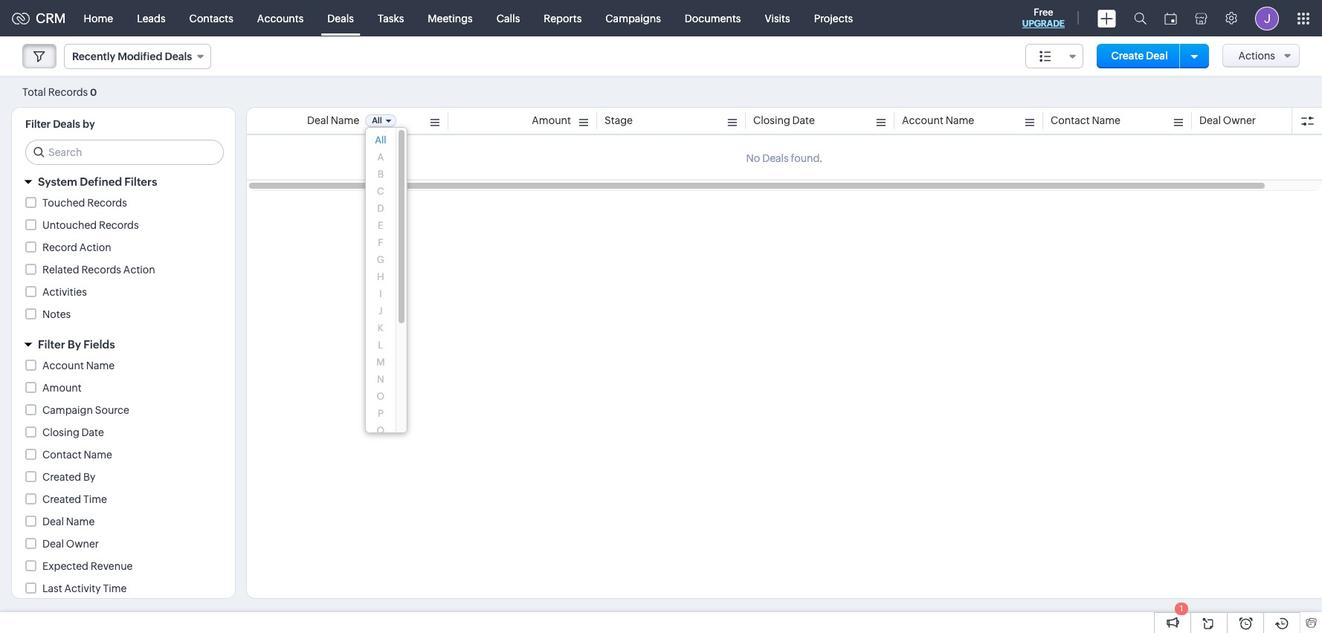 Task type: describe. For each thing, give the bounding box(es) containing it.
total records 0
[[22, 86, 97, 98]]

system
[[38, 176, 77, 188]]

created for created time
[[42, 494, 81, 506]]

source
[[95, 405, 129, 417]]

1 vertical spatial deal name
[[42, 516, 95, 528]]

0 vertical spatial contact name
[[1051, 115, 1121, 126]]

system defined filters button
[[12, 169, 235, 195]]

f
[[378, 237, 384, 248]]

profile image
[[1256, 6, 1280, 30]]

related
[[42, 264, 79, 276]]

m
[[377, 357, 385, 368]]

1 vertical spatial amount
[[42, 382, 82, 394]]

i
[[379, 289, 382, 300]]

n
[[377, 374, 384, 385]]

contacts
[[189, 12, 233, 24]]

last activity time
[[42, 583, 127, 595]]

1 vertical spatial action
[[123, 264, 155, 276]]

expected
[[42, 561, 89, 573]]

defined
[[80, 176, 122, 188]]

revenue
[[91, 561, 133, 573]]

k
[[378, 323, 384, 334]]

records for total
[[48, 86, 88, 98]]

filter deals by
[[25, 118, 95, 130]]

1 horizontal spatial closing date
[[754, 115, 815, 126]]

p
[[378, 408, 384, 420]]

1 vertical spatial contact
[[42, 449, 82, 461]]

created by
[[42, 472, 95, 484]]

create menu image
[[1098, 9, 1117, 27]]

related records action
[[42, 264, 155, 276]]

reports link
[[532, 0, 594, 36]]

activity
[[64, 583, 101, 595]]

0 vertical spatial contact
[[1051, 115, 1090, 126]]

untouched records
[[42, 219, 139, 231]]

h
[[377, 272, 384, 283]]

size image
[[1040, 50, 1052, 63]]

stage
[[605, 115, 633, 126]]

by for created
[[83, 472, 95, 484]]

records for touched
[[87, 197, 127, 209]]

filter for filter deals by
[[25, 118, 51, 130]]

1
[[1181, 605, 1184, 614]]

0 vertical spatial deal name
[[307, 115, 360, 126]]

projects
[[814, 12, 854, 24]]

deals link
[[316, 0, 366, 36]]

fields
[[84, 339, 115, 351]]

filters
[[124, 176, 157, 188]]

all
[[372, 116, 382, 125]]

touched
[[42, 197, 85, 209]]

create deal
[[1112, 50, 1169, 62]]

touched records
[[42, 197, 127, 209]]

free upgrade
[[1023, 7, 1065, 29]]

0 horizontal spatial deals
[[53, 118, 80, 130]]

1 horizontal spatial amount
[[532, 115, 571, 126]]

0
[[90, 87, 97, 98]]

1 horizontal spatial owner
[[1224, 115, 1257, 126]]

recently
[[72, 51, 116, 62]]

create
[[1112, 50, 1145, 62]]

by for filter
[[68, 339, 81, 351]]

o
[[377, 391, 385, 403]]

contacts link
[[178, 0, 245, 36]]

g
[[377, 254, 384, 266]]

1 vertical spatial closing
[[42, 427, 79, 439]]

filter by fields
[[38, 339, 115, 351]]

recently modified deals
[[72, 51, 192, 62]]

records for untouched
[[99, 219, 139, 231]]

campaigns link
[[594, 0, 673, 36]]

untouched
[[42, 219, 97, 231]]

leads
[[137, 12, 166, 24]]

reports
[[544, 12, 582, 24]]

actions
[[1239, 50, 1276, 62]]

tasks
[[378, 12, 404, 24]]

search element
[[1126, 0, 1156, 36]]

e
[[378, 220, 384, 231]]



Task type: vqa. For each thing, say whether or not it's contained in the screenshot.
Amount
yes



Task type: locate. For each thing, give the bounding box(es) containing it.
filter
[[25, 118, 51, 130], [38, 339, 65, 351]]

date
[[793, 115, 815, 126], [82, 427, 104, 439]]

crm link
[[12, 10, 66, 26]]

deal owner down actions
[[1200, 115, 1257, 126]]

contact down 'size' image on the top of page
[[1051, 115, 1090, 126]]

campaign
[[42, 405, 93, 417]]

1 vertical spatial created
[[42, 494, 81, 506]]

documents link
[[673, 0, 753, 36]]

filter down notes
[[38, 339, 65, 351]]

search image
[[1135, 12, 1147, 25]]

0 vertical spatial created
[[42, 472, 81, 484]]

visits link
[[753, 0, 803, 36]]

deal owner
[[1200, 115, 1257, 126], [42, 539, 99, 551]]

1 horizontal spatial deal owner
[[1200, 115, 1257, 126]]

records for related
[[81, 264, 121, 276]]

0 vertical spatial account name
[[902, 115, 975, 126]]

q
[[377, 426, 385, 437]]

name
[[331, 115, 360, 126], [946, 115, 975, 126], [1093, 115, 1121, 126], [86, 360, 115, 372], [84, 449, 112, 461], [66, 516, 95, 528]]

contact name
[[1051, 115, 1121, 126], [42, 449, 112, 461]]

tasks link
[[366, 0, 416, 36]]

0 vertical spatial date
[[793, 115, 815, 126]]

1 vertical spatial deal owner
[[42, 539, 99, 551]]

time down created by on the bottom left of page
[[83, 494, 107, 506]]

projects link
[[803, 0, 865, 36]]

total
[[22, 86, 46, 98]]

last
[[42, 583, 62, 595]]

1 vertical spatial deals
[[165, 51, 192, 62]]

1 vertical spatial filter
[[38, 339, 65, 351]]

records down touched records
[[99, 219, 139, 231]]

0 horizontal spatial by
[[68, 339, 81, 351]]

1 horizontal spatial account
[[902, 115, 944, 126]]

deal name down created time
[[42, 516, 95, 528]]

record action
[[42, 242, 111, 254]]

0 vertical spatial account
[[902, 115, 944, 126]]

action
[[79, 242, 111, 254], [123, 264, 155, 276]]

0 vertical spatial amount
[[532, 115, 571, 126]]

time down revenue
[[103, 583, 127, 595]]

amount
[[532, 115, 571, 126], [42, 382, 82, 394]]

0 horizontal spatial closing
[[42, 427, 79, 439]]

activities
[[42, 286, 87, 298]]

documents
[[685, 12, 741, 24]]

1 horizontal spatial account name
[[902, 115, 975, 126]]

deals inside field
[[165, 51, 192, 62]]

by
[[68, 339, 81, 351], [83, 472, 95, 484]]

deal inside 'button'
[[1147, 50, 1169, 62]]

1 vertical spatial closing date
[[42, 427, 104, 439]]

expected revenue
[[42, 561, 133, 573]]

records down "record action"
[[81, 264, 121, 276]]

calendar image
[[1165, 12, 1178, 24]]

1 vertical spatial time
[[103, 583, 127, 595]]

contact
[[1051, 115, 1090, 126], [42, 449, 82, 461]]

0 horizontal spatial action
[[79, 242, 111, 254]]

create menu element
[[1089, 0, 1126, 36]]

a b c d e f g h i j k l m n o p q
[[377, 152, 385, 437]]

1 horizontal spatial deal name
[[307, 115, 360, 126]]

deals left tasks
[[328, 12, 354, 24]]

1 horizontal spatial by
[[83, 472, 95, 484]]

d
[[377, 203, 384, 214]]

0 vertical spatial deals
[[328, 12, 354, 24]]

1 horizontal spatial date
[[793, 115, 815, 126]]

2 vertical spatial deals
[[53, 118, 80, 130]]

None field
[[1026, 44, 1084, 68]]

0 horizontal spatial contact
[[42, 449, 82, 461]]

l
[[378, 340, 383, 351]]

1 horizontal spatial contact name
[[1051, 115, 1121, 126]]

meetings link
[[416, 0, 485, 36]]

by left fields
[[68, 339, 81, 351]]

created time
[[42, 494, 107, 506]]

owner
[[1224, 115, 1257, 126], [66, 539, 99, 551]]

1 vertical spatial owner
[[66, 539, 99, 551]]

closing
[[754, 115, 791, 126], [42, 427, 79, 439]]

deal name
[[307, 115, 360, 126], [42, 516, 95, 528]]

leads link
[[125, 0, 178, 36]]

owner up expected revenue
[[66, 539, 99, 551]]

calls
[[497, 12, 520, 24]]

1 horizontal spatial closing
[[754, 115, 791, 126]]

logo image
[[12, 12, 30, 24]]

1 vertical spatial by
[[83, 472, 95, 484]]

by up created time
[[83, 472, 95, 484]]

action down untouched records
[[123, 264, 155, 276]]

time
[[83, 494, 107, 506], [103, 583, 127, 595]]

filter down total
[[25, 118, 51, 130]]

created
[[42, 472, 81, 484], [42, 494, 81, 506]]

contact up created by on the bottom left of page
[[42, 449, 82, 461]]

system defined filters
[[38, 176, 157, 188]]

Search text field
[[26, 141, 223, 164]]

deal owner up expected
[[42, 539, 99, 551]]

deal
[[1147, 50, 1169, 62], [307, 115, 329, 126], [1200, 115, 1222, 126], [42, 516, 64, 528], [42, 539, 64, 551]]

deal name left all
[[307, 115, 360, 126]]

2 horizontal spatial deals
[[328, 12, 354, 24]]

created down created by on the bottom left of page
[[42, 494, 81, 506]]

1 vertical spatial account name
[[42, 360, 115, 372]]

1 horizontal spatial contact
[[1051, 115, 1090, 126]]

filter for filter by fields
[[38, 339, 65, 351]]

amount up campaign on the left bottom of page
[[42, 382, 82, 394]]

0 horizontal spatial date
[[82, 427, 104, 439]]

campaigns
[[606, 12, 661, 24]]

deals left by
[[53, 118, 80, 130]]

visits
[[765, 12, 791, 24]]

0 vertical spatial owner
[[1224, 115, 1257, 126]]

meetings
[[428, 12, 473, 24]]

0 vertical spatial deal owner
[[1200, 115, 1257, 126]]

1 created from the top
[[42, 472, 81, 484]]

campaign source
[[42, 405, 129, 417]]

deals right 'modified'
[[165, 51, 192, 62]]

calls link
[[485, 0, 532, 36]]

action up related records action
[[79, 242, 111, 254]]

crm
[[36, 10, 66, 26]]

1 vertical spatial contact name
[[42, 449, 112, 461]]

records
[[48, 86, 88, 98], [87, 197, 127, 209], [99, 219, 139, 231], [81, 264, 121, 276]]

records down defined
[[87, 197, 127, 209]]

0 vertical spatial by
[[68, 339, 81, 351]]

0 horizontal spatial deal name
[[42, 516, 95, 528]]

free
[[1034, 7, 1054, 18]]

0 horizontal spatial owner
[[66, 539, 99, 551]]

created up created time
[[42, 472, 81, 484]]

0 horizontal spatial account name
[[42, 360, 115, 372]]

accounts
[[257, 12, 304, 24]]

by
[[83, 118, 95, 130]]

accounts link
[[245, 0, 316, 36]]

records left 0
[[48, 86, 88, 98]]

1 vertical spatial account
[[42, 360, 84, 372]]

profile element
[[1247, 0, 1289, 36]]

a
[[377, 152, 384, 163]]

filter inside dropdown button
[[38, 339, 65, 351]]

filter by fields button
[[12, 332, 235, 358]]

record
[[42, 242, 77, 254]]

0 vertical spatial time
[[83, 494, 107, 506]]

1 horizontal spatial deals
[[165, 51, 192, 62]]

create deal button
[[1097, 44, 1183, 68]]

0 vertical spatial filter
[[25, 118, 51, 130]]

0 horizontal spatial amount
[[42, 382, 82, 394]]

j
[[379, 306, 383, 317]]

0 vertical spatial closing date
[[754, 115, 815, 126]]

1 vertical spatial date
[[82, 427, 104, 439]]

modified
[[118, 51, 163, 62]]

c
[[377, 186, 384, 197]]

created for created by
[[42, 472, 81, 484]]

0 horizontal spatial deal owner
[[42, 539, 99, 551]]

upgrade
[[1023, 19, 1065, 29]]

home
[[84, 12, 113, 24]]

2 created from the top
[[42, 494, 81, 506]]

deals
[[328, 12, 354, 24], [165, 51, 192, 62], [53, 118, 80, 130]]

0 vertical spatial action
[[79, 242, 111, 254]]

Recently Modified Deals field
[[64, 44, 212, 69]]

account
[[902, 115, 944, 126], [42, 360, 84, 372]]

0 horizontal spatial closing date
[[42, 427, 104, 439]]

0 horizontal spatial account
[[42, 360, 84, 372]]

closing date
[[754, 115, 815, 126], [42, 427, 104, 439]]

amount left stage at the left
[[532, 115, 571, 126]]

owner down actions
[[1224, 115, 1257, 126]]

notes
[[42, 309, 71, 321]]

1 horizontal spatial action
[[123, 264, 155, 276]]

0 vertical spatial closing
[[754, 115, 791, 126]]

b
[[378, 169, 384, 180]]

0 horizontal spatial contact name
[[42, 449, 112, 461]]

account name
[[902, 115, 975, 126], [42, 360, 115, 372]]

home link
[[72, 0, 125, 36]]

by inside dropdown button
[[68, 339, 81, 351]]



